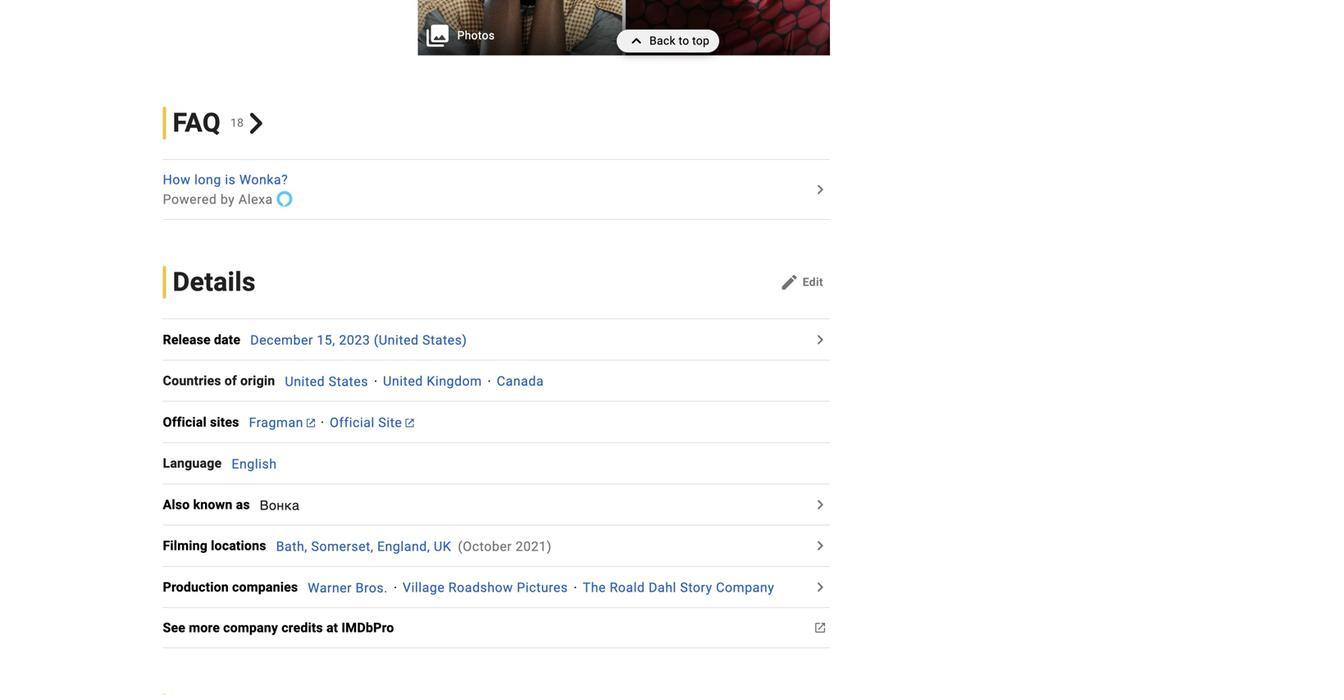 Task type: locate. For each thing, give the bounding box(es) containing it.
bath, somerset, england, uk (october 2021)
[[276, 539, 552, 554]]

december 15, 2023 (united states)
[[250, 332, 467, 348]]

3 see more image from the top
[[811, 618, 830, 638]]

village roadshow pictures
[[403, 580, 568, 595]]

1 united from the left
[[285, 374, 325, 389]]

launch inline image inside the fragman button
[[307, 419, 315, 427]]

as
[[236, 497, 250, 512]]

back
[[650, 34, 676, 48]]

launch inline image inside official site button
[[406, 419, 414, 427]]

roald
[[610, 580, 645, 595]]

united for united kingdom
[[383, 374, 423, 389]]

details
[[173, 267, 256, 298]]

also
[[163, 497, 190, 512]]

village
[[403, 580, 445, 595]]

see more image
[[811, 330, 830, 349], [811, 536, 830, 556], [811, 618, 830, 638]]

production companies
[[163, 579, 298, 595]]

production art image
[[418, 0, 830, 56]]

1 horizontal spatial united
[[383, 374, 423, 389]]

see more image for release date
[[811, 330, 830, 349]]

official inside see more element
[[163, 414, 207, 430]]

faq
[[173, 108, 221, 138]]

official for official sites
[[163, 414, 207, 430]]

official sites
[[163, 414, 239, 430]]

1 horizontal spatial launch inline image
[[406, 419, 414, 427]]

1 vertical spatial see more image
[[811, 577, 830, 597]]

united down (united
[[383, 374, 423, 389]]

see more image for production companies
[[811, 577, 830, 597]]

powered
[[163, 192, 217, 207]]

2023
[[339, 332, 370, 348]]

official for official site
[[330, 415, 375, 430]]

see more element
[[163, 412, 249, 432]]

sites
[[210, 414, 239, 430]]

is
[[225, 172, 236, 188]]

1 launch inline image from the left
[[307, 419, 315, 427]]

see the answer image
[[811, 180, 830, 200]]

warner bros. button
[[308, 580, 388, 595]]

official left site in the bottom of the page
[[330, 415, 375, 430]]

powered by alexa
[[163, 192, 273, 207]]

also known as button
[[163, 495, 260, 514]]

chevron right inline image
[[246, 113, 267, 134]]

united states
[[285, 374, 368, 389]]

top
[[693, 34, 710, 48]]

december 15, 2023 (united states) button
[[250, 332, 467, 348]]

filming locations
[[163, 538, 266, 554]]

to
[[679, 34, 690, 48]]

by
[[221, 192, 235, 207]]

states
[[329, 374, 368, 389]]

filming
[[163, 538, 208, 554]]

the roald dahl story company button
[[583, 580, 775, 595]]

more
[[189, 620, 220, 636]]

0 vertical spatial see more image
[[811, 330, 830, 349]]

official left the sites on the left bottom of page
[[163, 414, 207, 430]]

launch inline image right 'fragman'
[[307, 419, 315, 427]]

see more image for filming locations
[[811, 536, 830, 556]]

production
[[163, 579, 229, 595]]

how
[[163, 172, 191, 188]]

official
[[163, 414, 207, 430], [330, 415, 375, 430]]

united
[[285, 374, 325, 389], [383, 374, 423, 389]]

2 see more image from the top
[[811, 536, 830, 556]]

fragman
[[249, 415, 304, 430]]

united left states
[[285, 374, 325, 389]]

2 united from the left
[[383, 374, 423, 389]]

0 horizontal spatial united
[[285, 374, 325, 389]]

launch inline image
[[307, 419, 315, 427], [406, 419, 414, 427]]

official site
[[330, 415, 402, 430]]

2 see more image from the top
[[811, 577, 830, 597]]

see
[[163, 620, 186, 636]]

1 see more image from the top
[[811, 495, 830, 514]]

1 vertical spatial see more image
[[811, 536, 830, 556]]

see more company credits at imdbpro
[[163, 620, 394, 636]]

the roald dahl story company
[[583, 580, 775, 595]]

also known as
[[163, 497, 250, 512]]

2 vertical spatial see more image
[[811, 618, 830, 638]]

0 vertical spatial see more image
[[811, 495, 830, 514]]

bros.
[[356, 580, 388, 595]]

united kingdom
[[383, 374, 482, 389]]

see more image
[[811, 495, 830, 514], [811, 577, 830, 597]]

0 horizontal spatial launch inline image
[[307, 419, 315, 427]]

18
[[231, 116, 244, 130]]

1 see more image from the top
[[811, 330, 830, 349]]

release
[[163, 332, 211, 347]]

0 horizontal spatial official
[[163, 414, 207, 430]]

1 horizontal spatial official
[[330, 415, 375, 430]]

2 launch inline image from the left
[[406, 419, 414, 427]]

launch inline image right site in the bottom of the page
[[406, 419, 414, 427]]

see more image for also known as
[[811, 495, 830, 514]]



Task type: vqa. For each thing, say whether or not it's contained in the screenshot.
Mojo
no



Task type: describe. For each thing, give the bounding box(es) containing it.
countries of origin
[[163, 373, 275, 389]]

warner bros.
[[308, 580, 388, 595]]

somerset,
[[311, 539, 374, 554]]

15,
[[317, 332, 336, 348]]

united for united states
[[285, 374, 325, 389]]

alexa image
[[276, 190, 293, 207]]

roadshow
[[449, 580, 513, 595]]

long
[[194, 172, 221, 188]]

imdbpro
[[342, 620, 394, 636]]

production companies button
[[163, 577, 308, 597]]

how long is wonka?
[[163, 172, 288, 188]]

see more company credits at imdbpro button
[[163, 618, 404, 638]]

date
[[214, 332, 241, 347]]

united states button
[[285, 374, 368, 389]]

warner
[[308, 580, 352, 595]]

official site button
[[330, 415, 414, 430]]

bath,
[[276, 539, 308, 554]]

edit button
[[773, 269, 830, 296]]

how long is wonka? button
[[163, 170, 809, 190]]

village roadshow pictures button
[[403, 580, 568, 595]]

bath, somerset, england, uk button
[[276, 539, 452, 554]]

2021)
[[516, 539, 552, 554]]

release date
[[163, 332, 241, 347]]

states)
[[423, 332, 467, 348]]

at
[[327, 620, 338, 636]]

alexa
[[239, 192, 273, 207]]

(united
[[374, 332, 419, 348]]

edit
[[803, 275, 824, 289]]

photos link
[[418, 0, 830, 56]]

release date button
[[163, 330, 250, 349]]

fragman button
[[249, 415, 315, 430]]

origin
[[240, 373, 275, 389]]

known
[[193, 497, 233, 512]]

pictures
[[517, 580, 568, 595]]

photos group
[[418, 0, 830, 56]]

back to top button
[[617, 30, 720, 53]]

(october
[[458, 539, 512, 554]]

canada
[[497, 374, 544, 389]]

the
[[583, 580, 606, 595]]

credits
[[282, 620, 323, 636]]

december
[[250, 332, 313, 348]]

filming locations button
[[163, 536, 276, 556]]

expand less image
[[627, 30, 650, 53]]

photos
[[457, 29, 495, 42]]

edit image
[[780, 273, 800, 292]]

back to top
[[650, 34, 710, 48]]

of
[[225, 373, 237, 389]]

company
[[716, 580, 775, 595]]

language
[[163, 456, 222, 471]]

launch inline image for official site
[[406, 419, 414, 427]]

dahl
[[649, 580, 677, 595]]

canada button
[[497, 374, 544, 389]]

countries
[[163, 373, 221, 389]]

story
[[680, 580, 713, 595]]

company
[[223, 620, 278, 636]]

site
[[379, 415, 402, 430]]

wonka?
[[240, 172, 288, 188]]

england,
[[377, 539, 430, 554]]

kingdom
[[427, 374, 482, 389]]

companies
[[232, 579, 298, 595]]

вонка
[[260, 497, 300, 513]]

locations
[[211, 538, 266, 554]]

english button
[[232, 456, 277, 472]]

english
[[232, 456, 277, 472]]

launch inline image for fragman
[[307, 419, 315, 427]]

united kingdom button
[[383, 374, 482, 389]]

uk
[[434, 539, 452, 554]]



